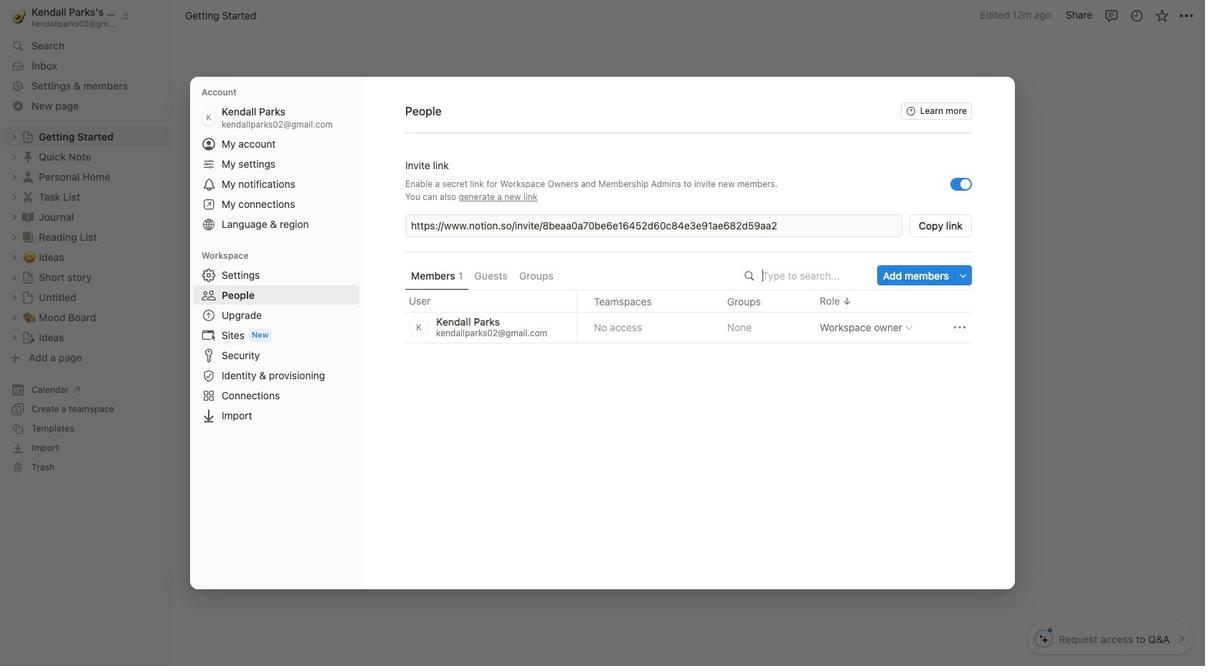 Task type: describe. For each thing, give the bounding box(es) containing it.
type to search... image
[[745, 271, 755, 281]]

favorite image
[[1155, 8, 1170, 23]]

comments image
[[1105, 8, 1119, 23]]



Task type: vqa. For each thing, say whether or not it's contained in the screenshot.
text field
yes



Task type: locate. For each thing, give the bounding box(es) containing it.
Type to search... text field
[[763, 270, 868, 282]]

👋 image
[[436, 158, 451, 177]]

updates image
[[1130, 8, 1145, 23]]

None text field
[[411, 219, 900, 233]]

🥑 image
[[12, 7, 26, 25]]



